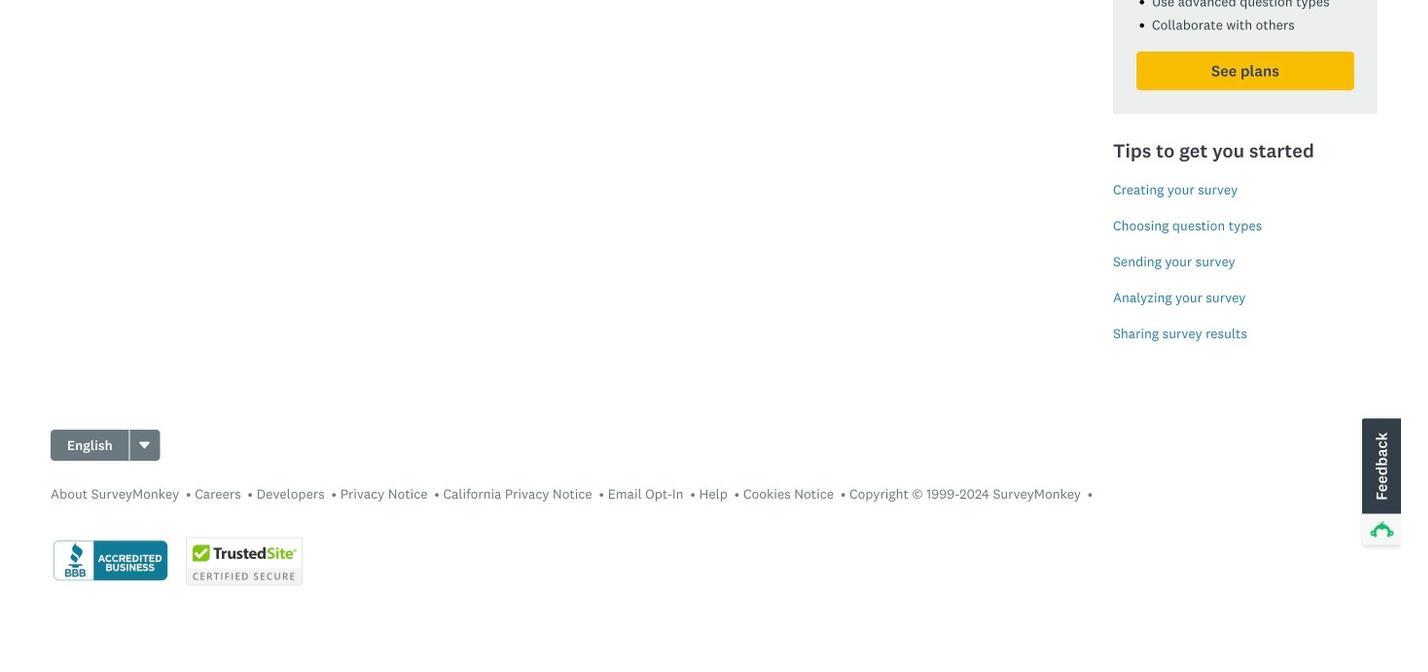 Task type: locate. For each thing, give the bounding box(es) containing it.
group
[[51, 430, 160, 461]]

language dropdown image
[[138, 439, 152, 453], [140, 442, 150, 449]]

click to verify bbb accreditation and to see a bbb report. image
[[51, 539, 170, 585]]



Task type: vqa. For each thing, say whether or not it's contained in the screenshot.
group
yes



Task type: describe. For each thing, give the bounding box(es) containing it.
trustedsite helps keep you safe from identity theft, credit card fraud, spyware, spam, viruses and online scams image
[[186, 538, 303, 586]]



